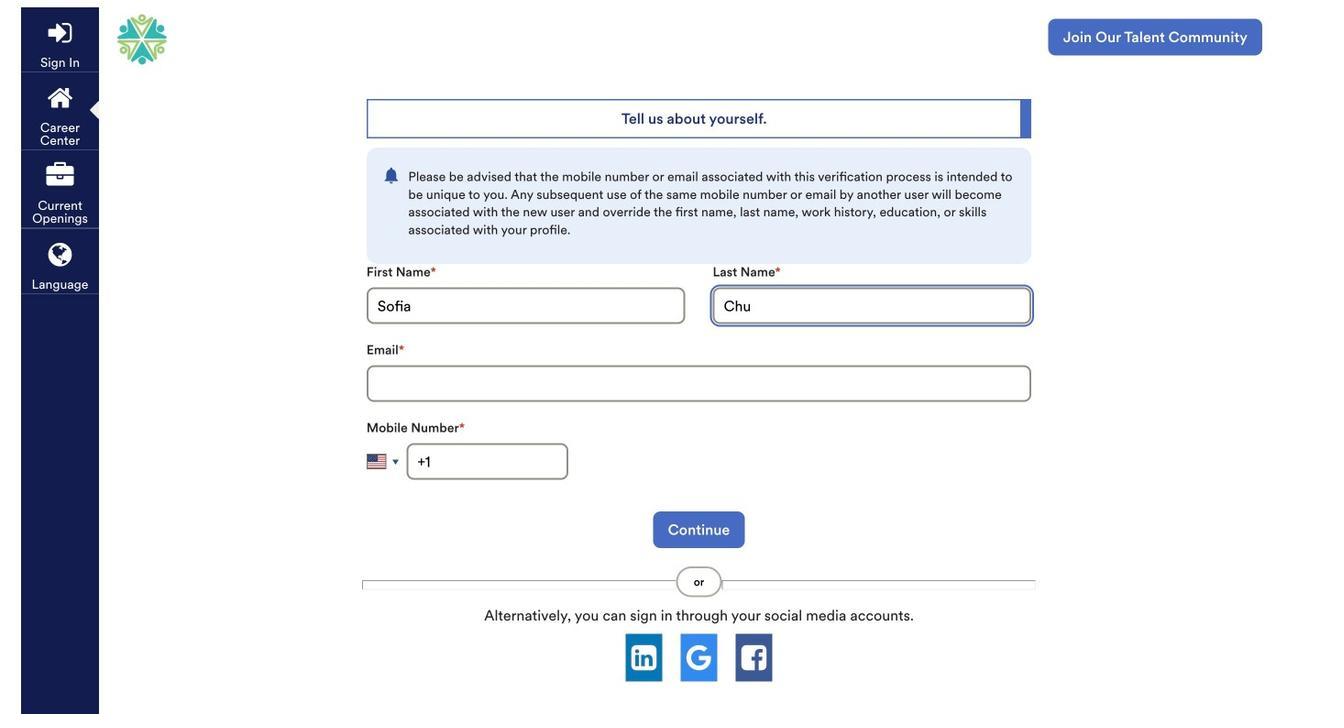Task type: describe. For each thing, give the bounding box(es) containing it.
briefcase image
[[46, 162, 74, 190]]

logo image
[[113, 14, 167, 65]]

sign in image
[[48, 19, 72, 47]]

alternatively, you can sign in through your social media accounts.,facebook image
[[742, 643, 767, 672]]

notification image
[[381, 166, 401, 185]]

alternatively, you can sign in through your social media accounts.,linkedin image
[[631, 643, 657, 672]]

globe image
[[48, 241, 72, 269]]

First Name text field
[[367, 287, 685, 324]]



Task type: vqa. For each thing, say whether or not it's contained in the screenshot.
alert
yes



Task type: locate. For each thing, give the bounding box(es) containing it.
alert
[[367, 148, 1032, 264]]

Phone Number telephone field
[[407, 443, 568, 480]]

home image
[[47, 84, 73, 112]]

alternatively, you can sign in through your social media accounts.,google image
[[687, 643, 712, 672]]

Last Name text field
[[713, 287, 1032, 324]]

main content
[[7, 7, 1313, 714]]

Email text field
[[367, 365, 1032, 402]]



